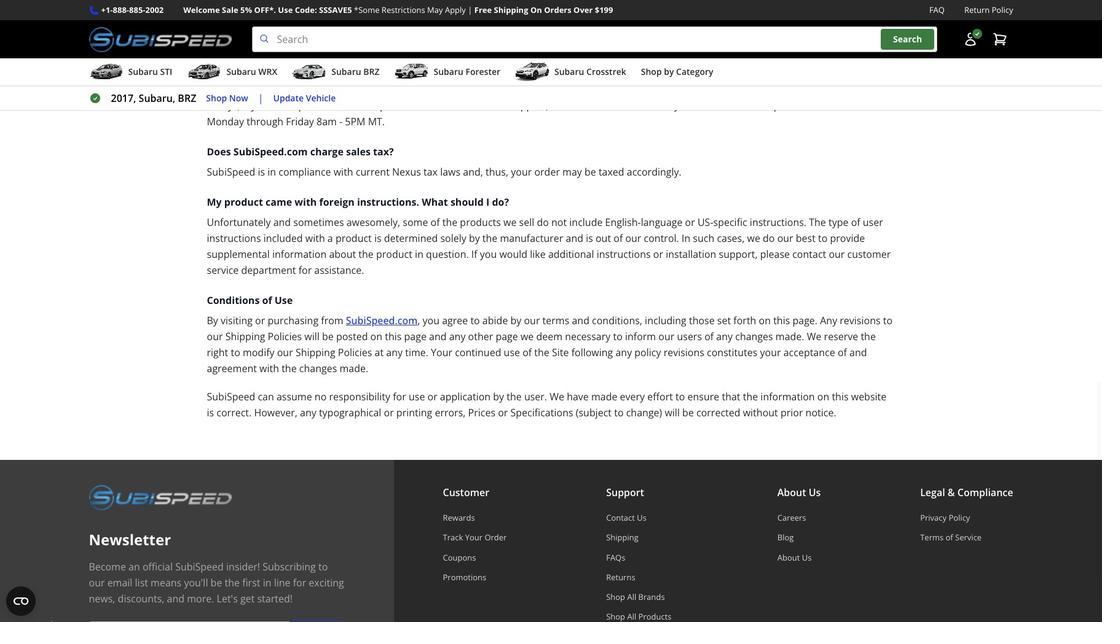 Task type: describe. For each thing, give the bounding box(es) containing it.
match?
[[337, 47, 374, 60]]

2 must from the left
[[668, 83, 692, 97]]

match
[[386, 67, 415, 81]]

to down conditions,
[[613, 330, 623, 344]]

information inside unfortunately and sometimes awesomely, some of the products we sell do not include english-language or us-specific instructions. the type of user instructions included with a product is determined solely by the manufacturer and is out of our control. in such cases, we do our best to provide supplemental information about the product in question. if you would like additional instructions or installation support, please contact our customer service department for assistance.
[[272, 248, 327, 261]]

on right forth
[[759, 314, 771, 328]]

that inside subispeed can assume no responsibility for use or application by the user. we have made every effort to ensure that the information on this website is correct. however, any typographical or printing errors, prices or specifications (subject to change) will be corrected without prior notice.
[[722, 391, 741, 404]]

english-
[[605, 216, 641, 229]]

does for does subispeed.com charge sales tax?
[[207, 145, 231, 159]]

subaru brz
[[332, 66, 380, 78]]

2017, subaru, brz
[[111, 92, 196, 105]]

and down wrx
[[253, 83, 271, 97]]

us-
[[698, 216, 714, 229]]

faqs
[[606, 553, 626, 564]]

service
[[956, 533, 982, 544]]

include
[[570, 216, 603, 229]]

would
[[500, 248, 528, 261]]

subispeed is in compliance with current nexus tax laws and, thus, your order may be taxed accordingly.
[[207, 165, 682, 179]]

a left the 110% on the left top
[[325, 67, 331, 81]]

or left us-
[[685, 216, 695, 229]]

by inside ', you agree to abide by our terms and conditions, including those set forth on this page. any revisions to our shipping policies will be posted on this page and any other page we deem necessary to inform our users of any changes made. we reserve the right to modify our shipping policies at any time. your continued use of the site following any policy revisions constitutes your acceptance of and agreement with the changes made.'
[[511, 314, 522, 328]]

order. as
[[853, 83, 895, 97]]

update
[[273, 92, 304, 104]]

you up note,
[[480, 67, 496, 81]]

a right find
[[519, 67, 525, 81]]

our down by
[[207, 330, 223, 344]]

tax?
[[373, 145, 394, 159]]

vehicle
[[306, 92, 336, 104]]

our up please
[[778, 232, 794, 245]]

brands
[[639, 592, 665, 603]]

*some
[[354, 4, 380, 15]]

shop by category button
[[641, 61, 714, 86]]

0 horizontal spatial this
[[385, 330, 402, 344]]

application
[[440, 391, 491, 404]]

and down same
[[633, 83, 650, 97]]

&
[[948, 486, 955, 500]]

customer inside unfortunately and sometimes awesomely, some of the products we sell do not include english-language or us-specific instructions. the type of user instructions included with a product is determined solely by the manufacturer and is out of our control. in such cases, we do our best to provide supplemental information about the product in question. if you would like additional instructions or installation support, please contact our customer service department for assistance.
[[848, 248, 891, 261]]

if inside unfortunately and sometimes awesomely, some of the products we sell do not include english-language or us-specific instructions. the type of user instructions included with a product is determined solely by the manufacturer and is out of our control. in such cases, we do our best to provide supplemental information about the product in question. if you would like additional instructions or installation support, please contact our customer service department for assistance.
[[472, 248, 478, 261]]

instructions. inside unfortunately and sometimes awesomely, some of the products we sell do not include english-language or us-specific instructions. the type of user instructions included with a product is determined solely by the manufacturer and is out of our control. in such cases, we do our best to provide supplemental information about the product in question. if you would like additional instructions or installation support, please contact our customer service department for assistance.
[[750, 216, 807, 229]]

privacy policy link
[[921, 513, 1014, 524]]

information inside subispeed can assume no responsibility for use or application by the user. we have made every effort to ensure that the information on this website is correct. however, any typographical or printing errors, prices or specifications (subject to change) will be corrected without prior notice.
[[761, 391, 815, 404]]

+1-
[[101, 4, 113, 15]]

be inside become an official subispeed insider! subscribing to our email list means you'll be the first in line for exciting news, discounts, and more. let's get started!
[[211, 577, 222, 590]]

in inside unfortunately and sometimes awesomely, some of the products we sell do not include english-language or us-specific instructions. the type of user instructions included with a product is determined solely by the manufacturer and is out of our control. in such cases, we do our best to provide supplemental information about the product in question. if you would like additional instructions or installation support, please contact our customer service department for assistance.
[[415, 248, 424, 261]]

service inside subispeed proudly offers a 110% price match guarantee. if you find a lower price for the same product on a competitor's website, we will gladly match that price and beat them by 10% of the difference. please note, the product must be in-stock and we must price match before you place your order. as always, if you have questions about a product or need installation support, assistance from our friendly customer service department is available monday through friday 8am - 5pm mt.
[[728, 99, 760, 113]]

the right "reserve"
[[861, 330, 876, 344]]

or down control.
[[654, 248, 663, 261]]

for inside subispeed can assume no responsibility for use or application by the user. we have made every effort to ensure that the information on this website is correct. however, any typographical or printing errors, prices or specifications (subject to change) will be corrected without prior notice.
[[393, 391, 406, 404]]

and up necessary
[[572, 314, 590, 328]]

110%
[[333, 67, 358, 81]]

and down "reserve"
[[850, 346, 867, 360]]

specifications
[[511, 407, 573, 420]]

if inside subispeed proudly offers a 110% price match guarantee. if you find a lower price for the same product on a competitor's website, we will gladly match that price and beat them by 10% of the difference. please note, the product must be in-stock and we must price match before you place your order. as always, if you have questions about a product or need installation support, assistance from our friendly customer service department is available monday through friday 8am - 5pm mt.
[[471, 67, 477, 81]]

product up friendly
[[642, 67, 678, 81]]

to down every on the bottom of page
[[614, 407, 624, 420]]

agree
[[442, 314, 468, 328]]

subispeed.com
[[346, 314, 418, 328]]

1 horizontal spatial price
[[556, 67, 578, 81]]

product up unfortunately at left top
[[224, 196, 263, 209]]

blog
[[778, 533, 794, 544]]

2002
[[145, 4, 164, 15]]

your inside subispeed proudly offers a 110% price match guarantee. if you find a lower price for the same product on a competitor's website, we will gladly match that price and beat them by 10% of the difference. please note, the product must be in-stock and we must price match before you place your order. as always, if you have questions about a product or need installation support, assistance from our friendly customer service department is available monday through friday 8am - 5pm mt.
[[830, 83, 851, 97]]

with up 'sometimes'
[[295, 196, 317, 209]]

made
[[592, 391, 618, 404]]

0 vertical spatial revisions
[[840, 314, 881, 328]]

careers link
[[778, 513, 821, 524]]

we up place
[[803, 67, 816, 81]]

to right effort
[[676, 391, 685, 404]]

first
[[242, 577, 260, 590]]

privacy
[[921, 513, 947, 524]]

5%
[[240, 4, 252, 15]]

and up included
[[273, 216, 291, 229]]

of right out
[[614, 232, 623, 245]]

awesomely,
[[347, 216, 400, 229]]

user.
[[524, 391, 547, 404]]

competitor's
[[703, 67, 760, 81]]

user
[[863, 216, 883, 229]]

any down set
[[717, 330, 733, 344]]

any down inform at right bottom
[[616, 346, 632, 360]]

our up deem
[[524, 314, 540, 328]]

the down find
[[498, 83, 513, 97]]

rewards link
[[443, 513, 507, 524]]

continued
[[455, 346, 501, 360]]

product down determined
[[376, 248, 413, 261]]

set
[[718, 314, 731, 328]]

will inside subispeed can assume no responsibility for use or application by the user. we have made every effort to ensure that the information on this website is correct. however, any typographical or printing errors, prices or specifications (subject to change) will be corrected without prior notice.
[[665, 407, 680, 420]]

of right type
[[851, 216, 861, 229]]

shipping down "contact"
[[606, 533, 639, 544]]

rewards
[[443, 513, 475, 524]]

on inside subispeed can assume no responsibility for use or application by the user. we have made every effort to ensure that the information on this website is correct. however, any typographical or printing errors, prices or specifications (subject to change) will be corrected without prior notice.
[[818, 391, 830, 404]]

to inside unfortunately and sometimes awesomely, some of the products we sell do not include english-language or us-specific instructions. the type of user instructions included with a product is determined solely by the manufacturer and is out of our control. in such cases, we do our best to provide supplemental information about the product in question. if you would like additional instructions or installation support, please contact our customer service department for assistance.
[[818, 232, 828, 245]]

category
[[676, 66, 714, 78]]

our down "provide" on the right of page
[[829, 248, 845, 261]]

guarantee.
[[417, 67, 468, 81]]

subispeed inside become an official subispeed insider! subscribing to our email list means you'll be the first in line for exciting news, discounts, and more. let's get started!
[[175, 561, 224, 574]]

1 horizontal spatial your
[[465, 533, 483, 544]]

shipping down "visiting"
[[225, 330, 265, 344]]

to up agreement
[[231, 346, 240, 360]]

order
[[485, 533, 507, 544]]

acceptance
[[784, 346, 835, 360]]

of right some
[[431, 216, 440, 229]]

any down the agree
[[449, 330, 466, 344]]

of right terms
[[946, 533, 954, 544]]

subaru for subaru brz
[[332, 66, 361, 78]]

some
[[403, 216, 428, 229]]

additional
[[548, 248, 594, 261]]

and up "additional"
[[566, 232, 584, 245]]

0 horizontal spatial price
[[228, 83, 251, 97]]

0 vertical spatial made.
[[776, 330, 805, 344]]

2 subispeed logo image from the top
[[89, 485, 232, 511]]

have inside subispeed can assume no responsibility for use or application by the user. we have made every effort to ensure that the information on this website is correct. however, any typographical or printing errors, prices or specifications (subject to change) will be corrected without prior notice.
[[567, 391, 589, 404]]

modify
[[243, 346, 275, 360]]

means
[[151, 577, 182, 590]]

installation for or
[[666, 248, 717, 261]]

1 vertical spatial |
[[258, 92, 264, 105]]

a inside unfortunately and sometimes awesomely, some of the products we sell do not include english-language or us-specific instructions. the type of user instructions included with a product is determined solely by the manufacturer and is out of our control. in such cases, we do our best to provide supplemental information about the product in question. if you would like additional instructions or installation support, please contact our customer service department for assistance.
[[328, 232, 333, 245]]

use inside ', you agree to abide by our terms and conditions, including those set forth on this page. any revisions to our shipping policies will be posted on this page and any other page we deem necessary to inform our users of any changes made. we reserve the right to modify our shipping policies at any time. your continued use of the site following any policy revisions constitutes your acceptance of and agreement with the changes made.'
[[504, 346, 520, 360]]

shop for shop by category
[[641, 66, 662, 78]]

price
[[361, 67, 383, 81]]

product down the difference.
[[380, 99, 416, 113]]

or up errors,
[[428, 391, 438, 404]]

over
[[574, 4, 593, 15]]

Enter your email text field
[[89, 622, 345, 623]]

promotions
[[443, 572, 487, 583]]

the left user.
[[507, 391, 522, 404]]

faq link
[[930, 4, 945, 17]]

0 horizontal spatial instructions.
[[357, 196, 419, 209]]

reserve
[[824, 330, 859, 344]]

we right cases,
[[747, 232, 761, 245]]

open widget image
[[6, 587, 36, 617]]

is down awesomely,
[[374, 232, 382, 245]]

a left the competitor's
[[695, 67, 700, 81]]

us for contact us link
[[637, 513, 647, 524]]

about inside subispeed proudly offers a 110% price match guarantee. if you find a lower price for the same product on a competitor's website, we will gladly match that price and beat them by 10% of the difference. please note, the product must be in-stock and we must price match before you place your order. as always, if you have questions about a product or need installation support, assistance from our friendly customer service department is available monday through friday 8am - 5pm mt.
[[342, 99, 369, 113]]

a subaru wrx thumbnail image image
[[187, 63, 222, 81]]

support, for assistance
[[510, 99, 549, 113]]

of down 'those'
[[705, 330, 714, 344]]

subaru forester button
[[394, 61, 501, 86]]

for inside unfortunately and sometimes awesomely, some of the products we sell do not include english-language or us-specific instructions. the type of user instructions included with a product is determined solely by the manufacturer and is out of our control. in such cases, we do our best to provide supplemental information about the product in question. if you would like additional instructions or installation support, please contact our customer service department for assistance.
[[299, 264, 312, 277]]

shipping left on
[[494, 4, 529, 15]]

subaru forester
[[434, 66, 501, 78]]

we inside subispeed can assume no responsibility for use or application by the user. we have made every effort to ensure that the information on this website is correct. however, any typographical or printing errors, prices or specifications (subject to change) will be corrected without prior notice.
[[550, 391, 564, 404]]

support, for please
[[719, 248, 758, 261]]

any inside subispeed can assume no responsibility for use or application by the user. we have made every effort to ensure that the information on this website is correct. however, any typographical or printing errors, prices or specifications (subject to change) will be corrected without prior notice.
[[300, 407, 317, 420]]

0 horizontal spatial your
[[511, 165, 532, 179]]

restrictions
[[382, 4, 425, 15]]

can
[[258, 391, 274, 404]]

to right any at the right of the page
[[883, 314, 893, 328]]

, you agree to abide by our terms and conditions, including those set forth on this page. any revisions to our shipping policies will be posted on this page and any other page we deem necessary to inform our users of any changes made. we reserve the right to modify our shipping policies at any time. your continued use of the site following any policy revisions constitutes your acceptance of and agreement with the changes made.
[[207, 314, 893, 376]]

0 vertical spatial use
[[278, 4, 293, 15]]

of left site
[[523, 346, 532, 360]]

same
[[614, 67, 639, 81]]

need
[[431, 99, 454, 113]]

this inside subispeed can assume no responsibility for use or application by the user. we have made every effort to ensure that the information on this website is correct. however, any typographical or printing errors, prices or specifications (subject to change) will be corrected without prior notice.
[[832, 391, 849, 404]]

subispeed proudly offers a 110% price match guarantee. if you find a lower price for the same product on a competitor's website, we will gladly match that price and beat them by 10% of the difference. please note, the product must be in-stock and we must price match before you place your order. as always, if you have questions about a product or need installation support, assistance from our friendly customer service department is available monday through friday 8am - 5pm mt.
[[207, 67, 895, 129]]

0 vertical spatial instructions
[[207, 232, 261, 245]]

will for we
[[819, 67, 834, 81]]

about inside unfortunately and sometimes awesomely, some of the products we sell do not include english-language or us-specific instructions. the type of user instructions included with a product is determined solely by the manufacturer and is out of our control. in such cases, we do our best to provide supplemental information about the product in question. if you would like additional instructions or installation support, please contact our customer service department for assistance.
[[329, 248, 356, 261]]

product down awesomely,
[[336, 232, 372, 245]]

other
[[468, 330, 493, 344]]

to up other at the bottom of the page
[[471, 314, 480, 328]]

a subaru sti thumbnail image image
[[89, 63, 123, 81]]

shop for shop all brands
[[606, 592, 625, 603]]

prices
[[468, 407, 496, 420]]

,
[[418, 314, 420, 328]]

in inside become an official subispeed insider! subscribing to our email list means you'll be the first in line for exciting news, discounts, and more. let's get started!
[[263, 577, 271, 590]]

sti
[[160, 66, 172, 78]]

the down the products
[[483, 232, 498, 245]]

with inside unfortunately and sometimes awesomely, some of the products we sell do not include english-language or us-specific instructions. the type of user instructions included with a product is determined solely by the manufacturer and is out of our control. in such cases, we do our best to provide supplemental information about the product in question. if you would like additional instructions or installation support, please contact our customer service department for assistance.
[[305, 232, 325, 245]]

unfortunately
[[207, 216, 271, 229]]

proudly
[[258, 67, 293, 81]]

2 horizontal spatial price
[[694, 83, 717, 97]]

shipping link
[[606, 533, 678, 544]]

or inside subispeed proudly offers a 110% price match guarantee. if you find a lower price for the same product on a competitor's website, we will gladly match that price and beat them by 10% of the difference. please note, the product must be in-stock and we must price match before you place your order. as always, if you have questions about a product or need installation support, assistance from our friendly customer service department is available monday through friday 8am - 5pm mt.
[[419, 99, 429, 113]]

blog link
[[778, 533, 821, 544]]

we up friendly
[[653, 83, 666, 97]]

subaru crosstrek button
[[515, 61, 626, 86]]

official
[[143, 561, 173, 574]]

product down lower
[[516, 83, 552, 97]]

or down conditions of use
[[255, 314, 265, 328]]

news,
[[89, 593, 115, 606]]

subaru for subaru crosstrek
[[555, 66, 584, 78]]

may
[[427, 4, 443, 15]]

discounts,
[[118, 593, 164, 606]]

1 vertical spatial from
[[321, 314, 343, 328]]

1 must from the left
[[554, 83, 578, 97]]

posted
[[336, 330, 368, 344]]

the down deem
[[535, 346, 550, 360]]

my product came with foreign instructions. what should i do?
[[207, 196, 509, 209]]

our inside become an official subispeed insider! subscribing to our email list means you'll be the first in line for exciting news, discounts, and more. let's get started!
[[89, 577, 105, 590]]

is left out
[[586, 232, 593, 245]]

for inside become an official subispeed insider! subscribing to our email list means you'll be the first in line for exciting news, discounts, and more. let's get started!
[[293, 577, 306, 590]]

subispeed.com charge
[[234, 145, 344, 159]]

you right if
[[251, 99, 268, 113]]

our inside subispeed proudly offers a 110% price match guarantee. if you find a lower price for the same product on a competitor's website, we will gladly match that price and beat them by 10% of the difference. please note, the product must be in-stock and we must price match before you place your order. as always, if you have questions about a product or need installation support, assistance from our friendly customer service department is available monday through friday 8am - 5pm mt.
[[626, 99, 642, 113]]

and,
[[463, 165, 483, 179]]

on up at
[[371, 330, 383, 344]]

shop now
[[206, 92, 248, 104]]

contact us link
[[606, 513, 678, 524]]

through
[[247, 115, 284, 129]]

0 vertical spatial policies
[[268, 330, 302, 344]]

and down the agree
[[429, 330, 447, 344]]

of down "reserve"
[[838, 346, 847, 360]]

be inside subispeed can assume no responsibility for use or application by the user. we have made every effort to ensure that the information on this website is correct. however, any typographical or printing errors, prices or specifications (subject to change) will be corrected without prior notice.
[[683, 407, 694, 420]]

customer
[[443, 486, 490, 500]]

the up in- on the top of page
[[597, 67, 612, 81]]

subaru crosstrek
[[555, 66, 626, 78]]

with down sales
[[334, 165, 353, 179]]



Task type: vqa. For each thing, say whether or not it's contained in the screenshot.
ensure
yes



Task type: locate. For each thing, give the bounding box(es) containing it.
instructions
[[207, 232, 261, 245], [597, 248, 651, 261]]

policy for privacy policy
[[949, 513, 971, 524]]

use inside subispeed can assume no responsibility for use or application by the user. we have made every effort to ensure that the information on this website is correct. however, any typographical or printing errors, prices or specifications (subject to change) will be corrected without prior notice.
[[409, 391, 425, 404]]

support, inside unfortunately and sometimes awesomely, some of the products we sell do not include english-language or us-specific instructions. the type of user instructions included with a product is determined solely by the manufacturer and is out of our control. in such cases, we do our best to provide supplemental information about the product in question. if you would like additional instructions or installation support, please contact our customer service department for assistance.
[[719, 248, 758, 261]]

or left printing
[[384, 407, 394, 420]]

have inside subispeed proudly offers a 110% price match guarantee. if you find a lower price for the same product on a competitor's website, we will gladly match that price and beat them by 10% of the difference. please note, the product must be in-stock and we must price match before you place your order. as always, if you have questions about a product or need installation support, assistance from our friendly customer service department is available monday through friday 8am - 5pm mt.
[[270, 99, 292, 113]]

will inside subispeed proudly offers a 110% price match guarantee. if you find a lower price for the same product on a competitor's website, we will gladly match that price and beat them by 10% of the difference. please note, the product must be in-stock and we must price match before you place your order. as always, if you have questions about a product or need installation support, assistance from our friendly customer service department is available monday through friday 8am - 5pm mt.
[[819, 67, 834, 81]]

brz inside dropdown button
[[364, 66, 380, 78]]

installation for need
[[457, 99, 507, 113]]

1 page from the left
[[404, 330, 427, 344]]

your right the constitutes
[[760, 346, 781, 360]]

0 horizontal spatial page
[[404, 330, 427, 344]]

2 horizontal spatial will
[[819, 67, 834, 81]]

be right may
[[585, 165, 596, 179]]

888-
[[113, 4, 129, 15]]

0 vertical spatial information
[[272, 248, 327, 261]]

1 horizontal spatial |
[[468, 4, 472, 15]]

+1-888-885-2002 link
[[101, 4, 164, 17]]

support
[[606, 486, 644, 500]]

0 horizontal spatial must
[[554, 83, 578, 97]]

2 horizontal spatial your
[[830, 83, 851, 97]]

2 vertical spatial your
[[760, 346, 781, 360]]

do?
[[492, 196, 509, 209]]

we inside ', you agree to abide by our terms and conditions, including those set forth on this page. any revisions to our shipping policies will be posted on this page and any other page we deem necessary to inform our users of any changes made. we reserve the right to modify our shipping policies at any time. your continued use of the site following any policy revisions constitutes your acceptance of and agreement with the changes made.'
[[807, 330, 822, 344]]

by inside dropdown button
[[664, 66, 674, 78]]

department inside subispeed proudly offers a 110% price match guarantee. if you find a lower price for the same product on a competitor's website, we will gladly match that price and beat them by 10% of the difference. please note, the product must be in-stock and we must price match before you place your order. as always, if you have questions about a product or need installation support, assistance from our friendly customer service department is available monday through friday 8am - 5pm mt.
[[762, 99, 817, 113]]

our down english-
[[626, 232, 642, 245]]

on
[[531, 4, 542, 15]]

shop all brands
[[606, 592, 665, 603]]

0 vertical spatial customer
[[682, 99, 725, 113]]

abide
[[483, 314, 508, 328]]

assistance.
[[314, 264, 364, 277]]

1 horizontal spatial instructions
[[597, 248, 651, 261]]

0 horizontal spatial shop
[[206, 92, 227, 104]]

find
[[499, 67, 517, 81]]

however,
[[254, 407, 298, 420]]

or
[[419, 99, 429, 113], [685, 216, 695, 229], [654, 248, 663, 261], [255, 314, 265, 328], [428, 391, 438, 404], [384, 407, 394, 420], [498, 407, 508, 420]]

2 vertical spatial shop
[[606, 592, 625, 603]]

subaru brz button
[[292, 61, 380, 86]]

use right "off*."
[[278, 4, 293, 15]]

shop now link
[[206, 91, 248, 105]]

website,
[[763, 67, 801, 81]]

1 about us from the top
[[778, 486, 821, 500]]

1 vertical spatial instructions.
[[750, 216, 807, 229]]

instructions. up best
[[750, 216, 807, 229]]

by left category
[[664, 66, 674, 78]]

1 vertical spatial policies
[[338, 346, 372, 360]]

price up if
[[228, 83, 251, 97]]

2 page from the left
[[496, 330, 518, 344]]

price
[[556, 67, 578, 81], [228, 83, 251, 97], [694, 83, 717, 97]]

1 vertical spatial your
[[465, 533, 483, 544]]

and inside become an official subispeed insider! subscribing to our email list means you'll be the first in line for exciting news, discounts, and more. let's get started!
[[167, 593, 185, 606]]

revisions down users in the bottom right of the page
[[664, 346, 705, 360]]

faq
[[930, 4, 945, 15]]

0 vertical spatial service
[[728, 99, 760, 113]]

be inside subispeed proudly offers a 110% price match guarantee. if you find a lower price for the same product on a competitor's website, we will gladly match that price and beat them by 10% of the difference. please note, the product must be in-stock and we must price match before you place your order. as always, if you have questions about a product or need installation support, assistance from our friendly customer service department is available monday through friday 8am - 5pm mt.
[[580, 83, 592, 97]]

policy
[[635, 346, 661, 360]]

policy for return policy
[[992, 4, 1014, 15]]

4 subaru from the left
[[434, 66, 464, 78]]

0 vertical spatial if
[[471, 67, 477, 81]]

customer inside subispeed proudly offers a 110% price match guarantee. if you find a lower price for the same product on a competitor's website, we will gladly match that price and beat them by 10% of the difference. please note, the product must be in-stock and we must price match before you place your order. as always, if you have questions about a product or need installation support, assistance from our friendly customer service department is available monday through friday 8am - 5pm mt.
[[682, 99, 725, 113]]

have
[[270, 99, 292, 113], [567, 391, 589, 404]]

does up a subaru wrx thumbnail image at the left top
[[207, 47, 231, 60]]

2017,
[[111, 92, 136, 105]]

1 vertical spatial about us
[[778, 553, 812, 564]]

place
[[803, 83, 827, 97]]

information up prior
[[761, 391, 815, 404]]

instructions down out
[[597, 248, 651, 261]]

1 vertical spatial use
[[275, 294, 293, 308]]

in
[[268, 165, 276, 179], [415, 248, 424, 261], [263, 577, 271, 590]]

0 horizontal spatial your
[[431, 346, 453, 360]]

brz
[[364, 66, 380, 78], [178, 92, 196, 105]]

1 horizontal spatial have
[[567, 391, 589, 404]]

use up purchasing
[[275, 294, 293, 308]]

typographical
[[319, 407, 381, 420]]

subispeed for subispeed is in compliance with current nexus tax laws and, thus, your order may be taxed accordingly.
[[207, 165, 255, 179]]

1 vertical spatial changes
[[299, 362, 337, 376]]

nexus
[[392, 165, 421, 179]]

by down the products
[[469, 232, 480, 245]]

2 horizontal spatial this
[[832, 391, 849, 404]]

support, down lower
[[510, 99, 549, 113]]

about down the blog at the right of the page
[[778, 553, 800, 564]]

about up 5pm
[[342, 99, 369, 113]]

0 vertical spatial us
[[809, 486, 821, 500]]

installation down note,
[[457, 99, 507, 113]]

that inside subispeed proudly offers a 110% price match guarantee. if you find a lower price for the same product on a competitor's website, we will gladly match that price and beat them by 10% of the difference. please note, the product must be in-stock and we must price match before you place your order. as always, if you have questions about a product or need installation support, assistance from our friendly customer service department is available monday through friday 8am - 5pm mt.
[[207, 83, 225, 97]]

subispeed.com price
[[234, 47, 335, 60]]

2 vertical spatial us
[[802, 553, 812, 564]]

subispeed for subispeed can assume no responsibility for use or application by the user. we have made every effort to ensure that the information on this website is correct. however, any typographical or printing errors, prices or specifications (subject to change) will be corrected without prior notice.
[[207, 391, 255, 404]]

subaru right lower
[[555, 66, 584, 78]]

you down website,
[[784, 83, 801, 97]]

shop right same
[[641, 66, 662, 78]]

0 horizontal spatial made.
[[340, 362, 368, 376]]

service inside unfortunately and sometimes awesomely, some of the products we sell do not include english-language or us-specific instructions. the type of user instructions included with a product is determined solely by the manufacturer and is out of our control. in such cases, we do our best to provide supplemental information about the product in question. if you would like additional instructions or installation support, please contact our customer service department for assistance.
[[207, 264, 239, 277]]

1 vertical spatial this
[[385, 330, 402, 344]]

of up purchasing
[[262, 294, 272, 308]]

1 vertical spatial about
[[329, 248, 356, 261]]

0 vertical spatial support,
[[510, 99, 549, 113]]

for inside subispeed proudly offers a 110% price match guarantee. if you find a lower price for the same product on a competitor's website, we will gladly match that price and beat them by 10% of the difference. please note, the product must be in-stock and we must price match before you place your order. as always, if you have questions about a product or need installation support, assistance from our friendly customer service department is available monday through friday 8am - 5pm mt.
[[581, 67, 594, 81]]

friendly
[[645, 99, 679, 113]]

of inside subispeed proudly offers a 110% price match guarantee. if you find a lower price for the same product on a competitor's website, we will gladly match that price and beat them by 10% of the difference. please note, the product must be in-stock and we must price match before you place your order. as always, if you have questions about a product or need installation support, assistance from our friendly customer service department is available monday through friday 8am - 5pm mt.
[[359, 83, 368, 97]]

my
[[207, 196, 222, 209]]

you right ,
[[423, 314, 440, 328]]

your down rewards 'link'
[[465, 533, 483, 544]]

the up the let's
[[225, 577, 240, 590]]

1 horizontal spatial policies
[[338, 346, 372, 360]]

| right if
[[258, 92, 264, 105]]

price down category
[[694, 83, 717, 97]]

will for policies
[[305, 330, 320, 344]]

1 vertical spatial we
[[550, 391, 564, 404]]

by inside unfortunately and sometimes awesomely, some of the products we sell do not include english-language or us-specific instructions. the type of user instructions included with a product is determined solely by the manufacturer and is out of our control. in such cases, we do our best to provide supplemental information about the product in question. if you would like additional instructions or installation support, please contact our customer service department for assistance.
[[469, 232, 480, 245]]

1 horizontal spatial made.
[[776, 330, 805, 344]]

have up (subject
[[567, 391, 589, 404]]

forth
[[734, 314, 757, 328]]

1 vertical spatial about
[[778, 553, 800, 564]]

about up 'assistance.'
[[329, 248, 356, 261]]

0 vertical spatial installation
[[457, 99, 507, 113]]

installation inside subispeed proudly offers a 110% price match guarantee. if you find a lower price for the same product on a competitor's website, we will gladly match that price and beat them by 10% of the difference. please note, the product must be in-stock and we must price match before you place your order. as always, if you have questions about a product or need installation support, assistance from our friendly customer service department is available monday through friday 8am - 5pm mt.
[[457, 99, 507, 113]]

track
[[443, 533, 463, 544]]

the up without
[[743, 391, 758, 404]]

is inside subispeed can assume no responsibility for use or application by the user. we have made every effort to ensure that the information on this website is correct. however, any typographical or printing errors, prices or specifications (subject to change) will be corrected without prior notice.
[[207, 407, 214, 420]]

subaru for subaru forester
[[434, 66, 464, 78]]

0 horizontal spatial support,
[[510, 99, 549, 113]]

us for about us link
[[802, 553, 812, 564]]

sometimes
[[293, 216, 344, 229]]

with down 'sometimes'
[[305, 232, 325, 245]]

1 horizontal spatial your
[[760, 346, 781, 360]]

shop inside 'link'
[[206, 92, 227, 104]]

subispeed inside subispeed proudly offers a 110% price match guarantee. if you find a lower price for the same product on a competitor's website, we will gladly match that price and beat them by 10% of the difference. please note, the product must be in-stock and we must price match before you place your order. as always, if you have questions about a product or need installation support, assistance from our friendly customer service department is available monday through friday 8am - 5pm mt.
[[207, 67, 255, 81]]

by inside subispeed can assume no responsibility for use or application by the user. we have made every effort to ensure that the information on this website is correct. however, any typographical or printing errors, prices or specifications (subject to change) will be corrected without prior notice.
[[493, 391, 504, 404]]

subaru for subaru sti
[[128, 66, 158, 78]]

0 vertical spatial that
[[207, 83, 225, 97]]

0 horizontal spatial |
[[258, 92, 264, 105]]

questions
[[295, 99, 340, 113]]

1 vertical spatial made.
[[340, 362, 368, 376]]

from down stock
[[601, 99, 623, 113]]

2 about from the top
[[778, 553, 800, 564]]

shop by category
[[641, 66, 714, 78]]

we left deem
[[521, 330, 534, 344]]

us up shipping link
[[637, 513, 647, 524]]

conditions of use
[[207, 294, 293, 308]]

1 horizontal spatial will
[[665, 407, 680, 420]]

0 horizontal spatial revisions
[[664, 346, 705, 360]]

on inside subispeed proudly offers a 110% price match guarantee. if you find a lower price for the same product on a competitor's website, we will gladly match that price and beat them by 10% of the difference. please note, the product must be in-stock and we must price match before you place your order. as always, if you have questions about a product or need installation support, assistance from our friendly customer service department is available monday through friday 8am - 5pm mt.
[[680, 67, 692, 81]]

exciting
[[309, 577, 344, 590]]

constitutes
[[707, 346, 758, 360]]

is down subispeed.com charge on the top left of page
[[258, 165, 265, 179]]

shop inside dropdown button
[[641, 66, 662, 78]]

subispeed can assume no responsibility for use or application by the user. we have made every effort to ensure that the information on this website is correct. however, any typographical or printing errors, prices or specifications (subject to change) will be corrected without prior notice.
[[207, 391, 887, 420]]

0 horizontal spatial from
[[321, 314, 343, 328]]

any right at
[[386, 346, 403, 360]]

search input field
[[252, 27, 937, 52]]

1 about from the top
[[778, 486, 806, 500]]

0 vertical spatial from
[[601, 99, 623, 113]]

subispeed up you'll
[[175, 561, 224, 574]]

2 vertical spatial in
[[263, 577, 271, 590]]

is down place
[[820, 99, 827, 113]]

the down price
[[370, 83, 385, 97]]

your inside ', you agree to abide by our terms and conditions, including those set forth on this page. any revisions to our shipping policies will be posted on this page and any other page we deem necessary to inform our users of any changes made. we reserve the right to modify our shipping policies at any time. your continued use of the site following any policy revisions constitutes your acceptance of and agreement with the changes made.'
[[431, 346, 453, 360]]

1 horizontal spatial we
[[807, 330, 822, 344]]

product
[[642, 67, 678, 81], [516, 83, 552, 97], [380, 99, 416, 113], [224, 196, 263, 209], [336, 232, 372, 245], [376, 248, 413, 261]]

0 vertical spatial use
[[504, 346, 520, 360]]

will up place
[[819, 67, 834, 81]]

should
[[451, 196, 484, 209]]

started!
[[257, 593, 293, 606]]

a subaru brz thumbnail image image
[[292, 63, 327, 81]]

0 horizontal spatial policy
[[949, 513, 971, 524]]

taxed
[[599, 165, 625, 179]]

1 vertical spatial in
[[415, 248, 424, 261]]

1 horizontal spatial customer
[[848, 248, 891, 261]]

our right modify
[[277, 346, 293, 360]]

return policy
[[965, 4, 1014, 15]]

sales
[[346, 145, 371, 159]]

5 subaru from the left
[[555, 66, 584, 78]]

8am
[[317, 115, 337, 129]]

0 vertical spatial about us
[[778, 486, 821, 500]]

sale
[[222, 4, 238, 15]]

subaru inside dropdown button
[[128, 66, 158, 78]]

1 vertical spatial do
[[763, 232, 775, 245]]

by right abide
[[511, 314, 522, 328]]

1 horizontal spatial instructions.
[[750, 216, 807, 229]]

1 vertical spatial brz
[[178, 92, 196, 105]]

1 subaru from the left
[[128, 66, 158, 78]]

if right question.
[[472, 248, 478, 261]]

revisions up "reserve"
[[840, 314, 881, 328]]

shipping down by visiting or purchasing from subispeed.com
[[296, 346, 336, 360]]

the up solely
[[443, 216, 458, 229]]

does for does subispeed.com price match?
[[207, 47, 231, 60]]

installation inside unfortunately and sometimes awesomely, some of the products we sell do not include english-language or us-specific instructions. the type of user instructions included with a product is determined solely by the manufacturer and is out of our control. in such cases, we do our best to provide supplemental information about the product in question. if you would like additional instructions or installation support, please contact our customer service department for assistance.
[[666, 248, 717, 261]]

1 horizontal spatial installation
[[666, 248, 717, 261]]

by up prices
[[493, 391, 504, 404]]

0 horizontal spatial that
[[207, 83, 225, 97]]

0 vertical spatial will
[[819, 67, 834, 81]]

compliance
[[958, 486, 1014, 500]]

subispeed for subispeed proudly offers a 110% price match guarantee. if you find a lower price for the same product on a competitor's website, we will gladly match that price and beat them by 10% of the difference. please note, the product must be in-stock and we must price match before you place your order. as always, if you have questions about a product or need installation support, assistance from our friendly customer service department is available monday through friday 8am - 5pm mt.
[[207, 67, 255, 81]]

0 vertical spatial this
[[774, 314, 790, 328]]

to inside become an official subispeed insider! subscribing to our email list means you'll be the first in line for exciting news, discounts, and more. let's get started!
[[318, 561, 328, 574]]

*some restrictions may apply | free shipping on orders over $199
[[354, 4, 613, 15]]

off*.
[[254, 4, 276, 15]]

that up corrected
[[722, 391, 741, 404]]

you inside ', you agree to abide by our terms and conditions, including those set forth on this page. any revisions to our shipping policies will be posted on this page and any other page we deem necessary to inform our users of any changes made. we reserve the right to modify our shipping policies at any time. your continued use of the site following any policy revisions constitutes your acceptance of and agreement with the changes made.'
[[423, 314, 440, 328]]

0 vertical spatial your
[[830, 83, 851, 97]]

policies
[[268, 330, 302, 344], [338, 346, 372, 360]]

1 subispeed logo image from the top
[[89, 27, 232, 52]]

let's
[[217, 593, 238, 606]]

2 about us from the top
[[778, 553, 812, 564]]

please
[[760, 248, 790, 261]]

3 subaru from the left
[[332, 66, 361, 78]]

the up assume
[[282, 362, 297, 376]]

crosstrek
[[587, 66, 626, 78]]

in down subispeed.com charge on the top left of page
[[268, 165, 276, 179]]

our down including
[[659, 330, 675, 344]]

policy inside the return policy link
[[992, 4, 1014, 15]]

our
[[626, 99, 642, 113], [626, 232, 642, 245], [778, 232, 794, 245], [829, 248, 845, 261], [524, 314, 540, 328], [207, 330, 223, 344], [659, 330, 675, 344], [277, 346, 293, 360], [89, 577, 105, 590]]

subispeed inside subispeed can assume no responsibility for use or application by the user. we have made every effort to ensure that the information on this website is correct. however, any typographical or printing errors, prices or specifications (subject to change) will be corrected without prior notice.
[[207, 391, 255, 404]]

have down beat
[[270, 99, 292, 113]]

does subispeed.com charge sales tax?
[[207, 145, 394, 159]]

0 vertical spatial have
[[270, 99, 292, 113]]

1 vertical spatial your
[[511, 165, 532, 179]]

information down included
[[272, 248, 327, 261]]

be up the let's
[[211, 577, 222, 590]]

you left would
[[480, 248, 497, 261]]

0 horizontal spatial customer
[[682, 99, 725, 113]]

1 vertical spatial revisions
[[664, 346, 705, 360]]

from inside subispeed proudly offers a 110% price match guarantee. if you find a lower price for the same product on a competitor's website, we will gladly match that price and beat them by 10% of the difference. please note, the product must be in-stock and we must price match before you place your order. as always, if you have questions about a product or need installation support, assistance from our friendly customer service department is available monday through friday 8am - 5pm mt.
[[601, 99, 623, 113]]

by
[[207, 314, 218, 328]]

subaru up now
[[227, 66, 256, 78]]

shop for shop now
[[206, 92, 227, 104]]

your inside ', you agree to abide by our terms and conditions, including those set forth on this page. any revisions to our shipping policies will be posted on this page and any other page we deem necessary to inform our users of any changes made. we reserve the right to modify our shipping policies at any time. your continued use of the site following any policy revisions constitutes your acceptance of and agreement with the changes made.'
[[760, 346, 781, 360]]

1 vertical spatial policy
[[949, 513, 971, 524]]

department inside unfortunately and sometimes awesomely, some of the products we sell do not include english-language or us-specific instructions. the type of user instructions included with a product is determined solely by the manufacturer and is out of our control. in such cases, we do our best to provide supplemental information about the product in question. if you would like additional instructions or installation support, please contact our customer service department for assistance.
[[241, 264, 296, 277]]

any down no
[[300, 407, 317, 420]]

monday
[[207, 115, 244, 129]]

1 horizontal spatial that
[[722, 391, 741, 404]]

cases,
[[717, 232, 745, 245]]

do up please
[[763, 232, 775, 245]]

button image
[[963, 32, 978, 47]]

errors,
[[435, 407, 466, 420]]

use right continued
[[504, 346, 520, 360]]

customer down "provide" on the right of page
[[848, 248, 891, 261]]

privacy policy
[[921, 513, 971, 524]]

subispeed up my at left
[[207, 165, 255, 179]]

is inside subispeed proudly offers a 110% price match guarantee. if you find a lower price for the same product on a competitor's website, we will gladly match that price and beat them by 10% of the difference. please note, the product must be in-stock and we must price match before you place your order. as always, if you have questions about a product or need installation support, assistance from our friendly customer service department is available monday through friday 8am - 5pm mt.
[[820, 99, 827, 113]]

careers
[[778, 513, 807, 524]]

1 horizontal spatial revisions
[[840, 314, 881, 328]]

before
[[751, 83, 781, 97]]

that up the always,
[[207, 83, 225, 97]]

we
[[807, 330, 822, 344], [550, 391, 564, 404]]

a subaru crosstrek thumbnail image image
[[515, 63, 550, 81]]

we left sell
[[504, 216, 517, 229]]

0 vertical spatial about
[[342, 99, 369, 113]]

0 vertical spatial your
[[431, 346, 453, 360]]

2 subaru from the left
[[227, 66, 256, 78]]

2 horizontal spatial shop
[[641, 66, 662, 78]]

us
[[809, 486, 821, 500], [637, 513, 647, 524], [802, 553, 812, 564]]

about us up careers link
[[778, 486, 821, 500]]

will inside ', you agree to abide by our terms and conditions, including those set forth on this page. any revisions to our shipping policies will be posted on this page and any other page we deem necessary to inform our users of any changes made. we reserve the right to modify our shipping policies at any time. your continued use of the site following any policy revisions constitutes your acceptance of and agreement with the changes made.'
[[305, 330, 320, 344]]

gladly match
[[836, 67, 895, 81]]

them
[[296, 83, 321, 97]]

forester
[[466, 66, 501, 78]]

subscribing
[[263, 561, 316, 574]]

1 horizontal spatial this
[[774, 314, 790, 328]]

an
[[129, 561, 140, 574]]

the up 'assistance.'
[[359, 248, 374, 261]]

you inside unfortunately and sometimes awesomely, some of the products we sell do not include english-language or us-specific instructions. the type of user instructions included with a product is determined solely by the manufacturer and is out of our control. in such cases, we do our best to provide supplemental information about the product in question. if you would like additional instructions or installation support, please contact our customer service department for assistance.
[[480, 248, 497, 261]]

0 vertical spatial we
[[807, 330, 822, 344]]

changes down forth
[[736, 330, 773, 344]]

0 vertical spatial brz
[[364, 66, 380, 78]]

1 horizontal spatial page
[[496, 330, 518, 344]]

885-
[[129, 4, 145, 15]]

2 does from the top
[[207, 145, 231, 159]]

support, inside subispeed proudly offers a 110% price match guarantee. if you find a lower price for the same product on a competitor's website, we will gladly match that price and beat them by 10% of the difference. please note, the product must be in-stock and we must price match before you place your order. as always, if you have questions about a product or need installation support, assistance from our friendly customer service department is available monday through friday 8am - 5pm mt.
[[510, 99, 549, 113]]

0 horizontal spatial changes
[[299, 362, 337, 376]]

or right prices
[[498, 407, 508, 420]]

1 horizontal spatial from
[[601, 99, 623, 113]]

1 horizontal spatial department
[[762, 99, 817, 113]]

subaru for subaru wrx
[[227, 66, 256, 78]]

by inside subispeed proudly offers a 110% price match guarantee. if you find a lower price for the same product on a competitor's website, we will gladly match that price and beat them by 10% of the difference. please note, the product must be in-stock and we must price match before you place your order. as always, if you have questions about a product or need installation support, assistance from our friendly customer service department is available monday through friday 8am - 5pm mt.
[[323, 83, 334, 97]]

1 vertical spatial information
[[761, 391, 815, 404]]

responsibility
[[329, 391, 391, 404]]

notice.
[[806, 407, 837, 420]]

will down by visiting or purchasing from subispeed.com
[[305, 330, 320, 344]]

1 does from the top
[[207, 47, 231, 60]]

determined
[[384, 232, 438, 245]]

from up "posted"
[[321, 314, 343, 328]]

0 horizontal spatial installation
[[457, 99, 507, 113]]

0 vertical spatial department
[[762, 99, 817, 113]]

1 horizontal spatial use
[[504, 346, 520, 360]]

subaru up 10%
[[332, 66, 361, 78]]

users
[[677, 330, 702, 344]]

is
[[820, 99, 827, 113], [258, 165, 265, 179], [374, 232, 382, 245], [586, 232, 593, 245], [207, 407, 214, 420]]

we right user.
[[550, 391, 564, 404]]

a subaru forester thumbnail image image
[[394, 63, 429, 81]]

1 vertical spatial does
[[207, 145, 231, 159]]

accordingly.
[[627, 165, 682, 179]]

changes
[[736, 330, 773, 344], [299, 362, 337, 376]]

0 vertical spatial in
[[268, 165, 276, 179]]

contact
[[793, 248, 827, 261]]

a up mt.
[[372, 99, 377, 113]]

subispeed up correct. at the bottom of page
[[207, 391, 255, 404]]

following
[[572, 346, 613, 360]]

1 vertical spatial instructions
[[597, 248, 651, 261]]

1 vertical spatial support,
[[719, 248, 758, 261]]

thus,
[[486, 165, 509, 179]]

0 horizontal spatial brz
[[178, 92, 196, 105]]

apply
[[445, 4, 466, 15]]

be inside ', you agree to abide by our terms and conditions, including those set forth on this page. any revisions to our shipping policies will be posted on this page and any other page we deem necessary to inform our users of any changes made. we reserve the right to modify our shipping policies at any time. your continued use of the site following any policy revisions constitutes your acceptance of and agreement with the changes made.'
[[322, 330, 334, 344]]

1 horizontal spatial changes
[[736, 330, 773, 344]]

0 vertical spatial changes
[[736, 330, 773, 344]]

1 horizontal spatial service
[[728, 99, 760, 113]]

available
[[829, 99, 870, 113]]

0 horizontal spatial instructions
[[207, 232, 261, 245]]

with inside ', you agree to abide by our terms and conditions, including those set forth on this page. any revisions to our shipping policies will be posted on this page and any other page we deem necessary to inform our users of any changes made. we reserve the right to modify our shipping policies at any time. your continued use of the site following any policy revisions constitutes your acceptance of and agreement with the changes made.'
[[260, 362, 279, 376]]

subispeed logo image
[[89, 27, 232, 52], [89, 485, 232, 511]]

1 vertical spatial have
[[567, 391, 589, 404]]

necessary
[[565, 330, 611, 344]]

0 horizontal spatial have
[[270, 99, 292, 113]]

0 horizontal spatial do
[[537, 216, 549, 229]]

conditions,
[[592, 314, 643, 328]]

0 horizontal spatial service
[[207, 264, 239, 277]]

our up the news,
[[89, 577, 105, 590]]

compliance
[[279, 165, 331, 179]]

this up notice.
[[832, 391, 849, 404]]

subaru,
[[139, 92, 175, 105]]

we inside ', you agree to abide by our terms and conditions, including those set forth on this page. any revisions to our shipping policies will be posted on this page and any other page we deem necessary to inform our users of any changes made. we reserve the right to modify our shipping policies at any time. your continued use of the site following any policy revisions constitutes your acceptance of and agreement with the changes made.'
[[521, 330, 534, 344]]

the
[[597, 67, 612, 81], [370, 83, 385, 97], [498, 83, 513, 97], [443, 216, 458, 229], [483, 232, 498, 245], [359, 248, 374, 261], [861, 330, 876, 344], [535, 346, 550, 360], [282, 362, 297, 376], [507, 391, 522, 404], [743, 391, 758, 404], [225, 577, 240, 590]]

on up notice.
[[818, 391, 830, 404]]

the inside become an official subispeed insider! subscribing to our email list means you'll be the first in line for exciting news, discounts, and more. let's get started!
[[225, 577, 240, 590]]



